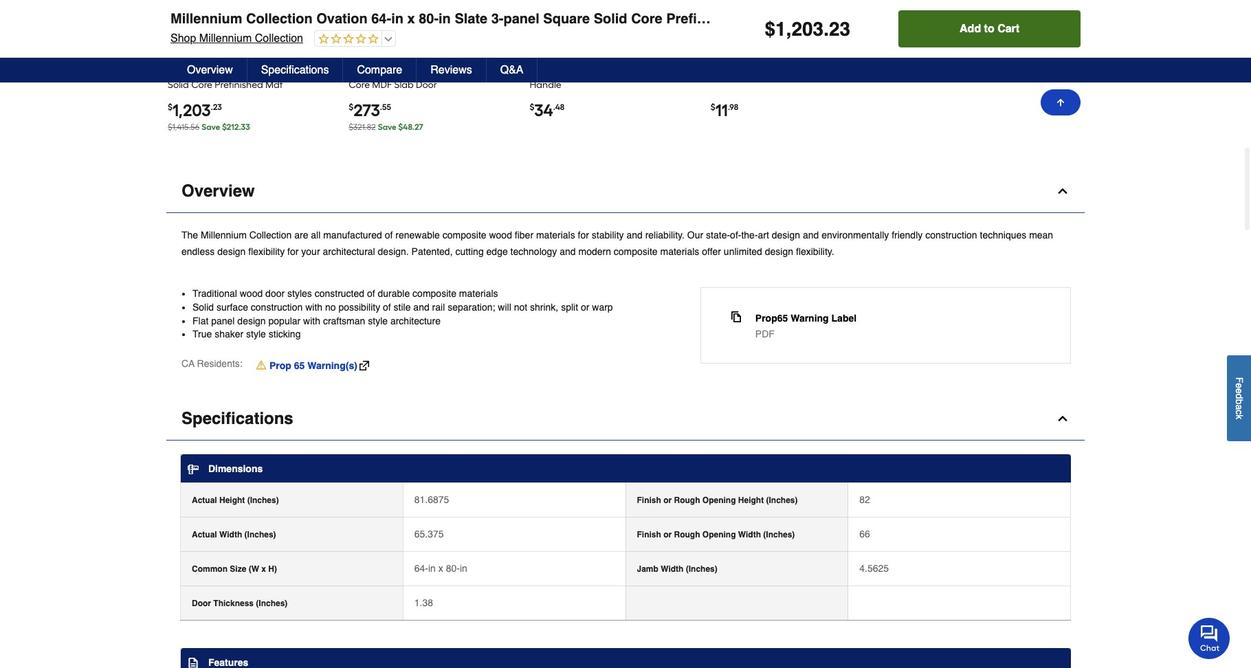 Task type: vqa. For each thing, say whether or not it's contained in the screenshot.
the soon
no



Task type: locate. For each thing, give the bounding box(es) containing it.
1,203 inside 1,203 "list item"
[[173, 101, 211, 121]]

or up finish or rough opening width (inches) at the right of page
[[664, 496, 672, 505]]

1 vertical spatial prehung
[[201, 107, 238, 119]]

$ for $ 1,203 . 23
[[765, 18, 776, 40]]

of down durable
[[383, 302, 391, 313]]

1 save from the left
[[202, 123, 220, 132]]

1 vertical spatial composite
[[614, 246, 658, 257]]

3- up the q&a
[[491, 11, 504, 27]]

or inside traditional wood door styles constructed of durable composite materials solid surface construction with no possibility of stile and rail separation; will not shrink, split or warp flat panel design popular with craftsman style architecture true shaker style sticking
[[581, 302, 589, 313]]

0 vertical spatial 64-
[[371, 11, 391, 27]]

0 horizontal spatial save
[[202, 123, 220, 132]]

round
[[425, 66, 453, 77]]

0 vertical spatial ovation
[[316, 11, 368, 27]]

(w
[[249, 564, 259, 574]]

to left cart
[[940, 17, 949, 29]]

or right split
[[581, 302, 589, 313]]

construction
[[926, 230, 977, 241], [251, 302, 303, 313]]

e up 'b'
[[1234, 389, 1245, 394]]

0 vertical spatial actual
[[192, 496, 217, 505]]

1 horizontal spatial to
[[984, 23, 995, 35]]

reviews
[[431, 64, 472, 76]]

$ inside $ 34 .48
[[530, 103, 535, 112]]

save for 273
[[378, 123, 396, 132]]

chevron up image
[[1056, 185, 1070, 198], [1056, 412, 1070, 425]]

1 horizontal spatial prehung
[[1018, 11, 1074, 27]]

are
[[294, 230, 308, 241]]

2 vertical spatial materials
[[459, 288, 498, 299]]

2 finish from the top
[[637, 530, 661, 540]]

materials down the reliability.
[[660, 246, 699, 257]]

1 horizontal spatial wood
[[489, 230, 512, 241]]

mdf up 1/16-
[[745, 11, 770, 27]]

0 horizontal spatial wood
[[240, 288, 263, 299]]

1 vertical spatial or
[[664, 496, 672, 505]]

0 horizontal spatial core
[[191, 79, 212, 91]]

panel inside encore 30- in x 80-in 3-panel round top solid core mdf slab door
[[398, 66, 423, 77]]

chevron up image inside overview button
[[1056, 185, 1070, 198]]

to inside button
[[984, 23, 995, 35]]

.
[[824, 18, 829, 40]]

1 vertical spatial 1,203
[[173, 101, 211, 121]]

1 horizontal spatial style
[[368, 315, 388, 326]]

1 vertical spatial opening
[[703, 530, 736, 540]]

add inside button
[[960, 23, 981, 35]]

0 vertical spatial specifications
[[261, 64, 329, 76]]

warp
[[592, 302, 613, 313]]

flat
[[193, 315, 209, 326]]

0 horizontal spatial interior
[[240, 107, 271, 119]]

collection down shop millennium collection at the top left of page
[[218, 52, 262, 64]]

millennium up compare
[[349, 52, 396, 64]]

0 horizontal spatial to
[[940, 17, 949, 29]]

1 horizontal spatial add
[[960, 23, 981, 35]]

save down .23
[[202, 123, 220, 132]]

top
[[456, 66, 472, 77]]

materials up technology
[[536, 230, 575, 241]]

panel inside traditional wood door styles constructed of durable composite materials solid surface construction with no possibility of stile and rail separation; will not shrink, split or warp flat panel design popular with craftsman style architecture true shaker style sticking
[[211, 315, 235, 326]]

to for cart
[[984, 23, 995, 35]]

materials up separation;
[[459, 288, 498, 299]]

design down surface
[[237, 315, 266, 326]]

composite up cutting
[[443, 230, 486, 241]]

door thickness (inches)
[[192, 599, 288, 608]]

state-
[[706, 230, 730, 241]]

craftsman
[[323, 315, 365, 326]]

save for 1,203
[[202, 123, 220, 132]]

34 list item
[[530, 0, 679, 140]]

ovation down shop millennium collection at the top left of page
[[264, 52, 299, 64]]

core up $ 1,203 .23
[[191, 79, 212, 91]]

collection up ovation 64- in x 80-in slate 3-panel square solid core prefinished mdf reversible/universal inswing double prehung interior door
[[255, 32, 303, 45]]

2 opening from the top
[[703, 530, 736, 540]]

for
[[578, 230, 589, 241], [287, 246, 299, 257]]

cart
[[998, 23, 1020, 35]]

wood up surface
[[240, 288, 263, 299]]

2 vertical spatial interior
[[240, 107, 271, 119]]

or for 65.375
[[664, 530, 672, 540]]

h)
[[268, 564, 277, 574]]

collection
[[246, 11, 313, 27], [255, 32, 303, 45], [218, 52, 262, 64], [399, 52, 443, 64], [249, 230, 292, 241]]

solid up $ 1,203 .23
[[168, 79, 189, 91]]

1,203 up 1-
[[776, 18, 824, 40]]

finish for 65.375
[[637, 530, 661, 540]]

composite down stability on the top left of the page
[[614, 246, 658, 257]]

64- inside ovation 64- in x 80-in slate 3-panel square solid core prefinished mdf reversible/universal inswing double prehung interior door
[[301, 52, 315, 64]]

materials
[[536, 230, 575, 241], [660, 246, 699, 257], [459, 288, 498, 299]]

passage
[[613, 66, 651, 77]]

1 horizontal spatial mdf
[[745, 11, 770, 27]]

1 finish from the top
[[637, 496, 661, 505]]

65
[[294, 360, 305, 371]]

1 vertical spatial of
[[367, 288, 375, 299]]

(inches) for actual width (inches)
[[244, 530, 276, 540]]

panel
[[504, 11, 540, 27], [241, 66, 266, 77], [398, 66, 423, 77], [211, 315, 235, 326]]

0 horizontal spatial square
[[268, 66, 300, 77]]

x inside ovation 64- in x 80-in slate 3-panel square solid core prefinished mdf reversible/universal inswing double prehung interior door
[[178, 66, 183, 77]]

prefinished up trimquick
[[666, 11, 741, 27]]

a
[[1234, 405, 1245, 410]]

possibility
[[339, 302, 380, 313]]

0 vertical spatial of
[[385, 230, 393, 241]]

1 horizontal spatial core
[[349, 79, 370, 91]]

millennium collection for 273
[[349, 52, 443, 64]]

reversible/universal up "$1,415.56 save $ 212.33"
[[168, 93, 256, 105]]

accent satin nickel interior hall/closet passage door handle
[[530, 52, 674, 91]]

door
[[1129, 11, 1161, 27], [653, 66, 674, 77], [416, 79, 437, 91], [273, 107, 295, 119], [192, 599, 211, 608]]

0 vertical spatial rough
[[674, 496, 700, 505]]

or up jamb width (inches)
[[664, 530, 672, 540]]

millennium collection up compare
[[349, 52, 443, 64]]

reversible/universal up 12-
[[773, 11, 909, 27]]

composite
[[443, 230, 486, 241], [614, 246, 658, 257], [413, 288, 456, 299]]

$ 34 .48
[[530, 101, 565, 121]]

1 horizontal spatial square
[[543, 11, 590, 27]]

mullion
[[769, 66, 801, 77]]

of up possibility at top
[[367, 288, 375, 299]]

rough for 82
[[674, 496, 700, 505]]

0 vertical spatial wood
[[489, 230, 512, 241]]

link icon image
[[359, 361, 369, 370]]

1 horizontal spatial 1,203
[[776, 18, 824, 40]]

interior inside the accent satin nickel interior hall/closet passage door handle
[[530, 66, 560, 77]]

2 millennium collection from the left
[[349, 52, 443, 64]]

$1,415.56
[[168, 123, 199, 132]]

with left no
[[305, 302, 323, 313]]

f
[[1234, 378, 1245, 383]]

0 vertical spatial construction
[[926, 230, 977, 241]]

(inches) for door thickness (inches)
[[256, 599, 288, 608]]

2 rough from the top
[[674, 530, 700, 540]]

0 vertical spatial square
[[543, 11, 590, 27]]

0 horizontal spatial width
[[219, 530, 242, 540]]

$ for $ 273 .55
[[349, 103, 354, 112]]

style right shaker on the left
[[246, 329, 266, 340]]

0 vertical spatial or
[[581, 302, 589, 313]]

opening down finish or rough opening height (inches)
[[703, 530, 736, 540]]

0 horizontal spatial double
[[168, 107, 199, 119]]

b
[[1234, 399, 1245, 405]]

width right 'jamb'
[[661, 564, 684, 574]]

rough up finish or rough opening width (inches) at the right of page
[[674, 496, 700, 505]]

collection inside the millennium collection are all manufactured of renewable composite wood fiber materials for stability and reliability. our state-of-the-art design and environmentally friendly construction techniques mean endless design flexibility for your architectural design. patented, cutting edge technology and modern composite materials offer unlimited design flexibility.
[[249, 230, 292, 241]]

0 vertical spatial inswing
[[912, 11, 964, 27]]

slate inside ovation 64- in x 80-in slate 3-panel square solid core prefinished mdf reversible/universal inswing double prehung interior door
[[209, 66, 231, 77]]

wood up 'edge' at the left of page
[[489, 230, 512, 241]]

millennium collection inside 273 list item
[[349, 52, 443, 64]]

1 horizontal spatial interior
[[530, 66, 560, 77]]

warning
[[791, 313, 829, 324]]

$ inside $ 273 .55
[[349, 103, 354, 112]]

1 vertical spatial rough
[[674, 530, 700, 540]]

1 vertical spatial chevron up image
[[1056, 412, 1070, 425]]

0 vertical spatial interior
[[1077, 11, 1125, 27]]

panel down shop millennium collection at the top left of page
[[241, 66, 266, 77]]

fiber
[[515, 230, 534, 241]]

x left h)
[[261, 564, 266, 574]]

1 vertical spatial prefinished
[[215, 79, 263, 91]]

opening up finish or rough opening width (inches) at the right of page
[[703, 496, 736, 505]]

panel up shaker on the left
[[211, 315, 235, 326]]

actual
[[192, 496, 217, 505], [192, 530, 217, 540]]

prefinished up .23
[[215, 79, 263, 91]]

1 horizontal spatial double
[[967, 11, 1014, 27]]

core left mdf
[[349, 79, 370, 91]]

core inside ovation 64- in x 80-in slate 3-panel square solid core prefinished mdf reversible/universal inswing double prehung interior door
[[191, 79, 212, 91]]

square up accent
[[543, 11, 590, 27]]

height up finish or rough opening width (inches) at the right of page
[[738, 496, 764, 505]]

1 vertical spatial finish
[[637, 530, 661, 540]]

1 vertical spatial wood
[[240, 288, 263, 299]]

styles
[[287, 288, 312, 299]]

1 vertical spatial construction
[[251, 302, 303, 313]]

prop 65 warning(s) link
[[256, 359, 369, 372]]

the millennium collection are all manufactured of renewable composite wood fiber materials for stability and reliability. our state-of-the-art design and environmentally friendly construction techniques mean endless design flexibility for your architectural design. patented, cutting edge technology and modern composite materials offer unlimited design flexibility.
[[182, 230, 1053, 257]]

door inside ovation 64- in x 80-in slate 3-panel square solid core prefinished mdf reversible/universal inswing double prehung interior door
[[273, 107, 295, 119]]

4.5625
[[860, 563, 889, 574]]

64- down zero stars image
[[301, 52, 315, 64]]

1 actual from the top
[[192, 496, 217, 505]]

1 rough from the top
[[674, 496, 700, 505]]

square
[[543, 11, 590, 27], [268, 66, 300, 77]]

with right popular
[[303, 315, 320, 326]]

actual up 'common'
[[192, 530, 217, 540]]

for up modern
[[578, 230, 589, 241]]

design right the endless
[[217, 246, 246, 257]]

1 vertical spatial actual
[[192, 530, 217, 540]]

0 horizontal spatial 3-
[[233, 66, 241, 77]]

stability
[[592, 230, 624, 241]]

collection inside 1,203 "list item"
[[218, 52, 262, 64]]

and right stability on the top left of the page
[[627, 230, 643, 241]]

satin
[[600, 52, 623, 64]]

solid inside ovation 64- in x 80-in slate 3-panel square solid core prefinished mdf reversible/universal inswing double prehung interior door
[[168, 79, 189, 91]]

x down shop
[[178, 66, 183, 77]]

save
[[202, 123, 220, 132], [378, 123, 396, 132]]

common size (w x h)
[[192, 564, 277, 574]]

3- inside encore 30- in x 80-in 3-panel round top solid core mdf slab door
[[390, 66, 398, 77]]

23
[[829, 18, 851, 40]]

1 vertical spatial interior
[[530, 66, 560, 77]]

$
[[765, 18, 776, 40], [168, 103, 173, 112], [349, 103, 354, 112], [530, 103, 535, 112], [711, 103, 716, 112], [222, 123, 227, 132], [398, 123, 403, 132]]

construction right friendly
[[926, 230, 977, 241]]

2 horizontal spatial materials
[[660, 246, 699, 257]]

1 millennium collection from the left
[[168, 52, 262, 64]]

height down dimensions
[[219, 496, 245, 505]]

collection up shop millennium collection at the top left of page
[[246, 11, 313, 27]]

2 actual from the top
[[192, 530, 217, 540]]

0 vertical spatial style
[[368, 315, 388, 326]]

1 horizontal spatial save
[[378, 123, 396, 132]]

chevron up image inside specifications button
[[1056, 412, 1070, 425]]

design inside traditional wood door styles constructed of durable composite materials solid surface construction with no possibility of stile and rail separation; will not shrink, split or warp flat panel design popular with craftsman style architecture true shaker style sticking
[[237, 315, 266, 326]]

1,203 for .23
[[173, 101, 211, 121]]

1 vertical spatial specifications
[[182, 409, 293, 428]]

1 horizontal spatial millennium collection
[[349, 52, 443, 64]]

wood inside traditional wood door styles constructed of durable composite materials solid surface construction with no possibility of stile and rail separation; will not shrink, split or warp flat panel design popular with craftsman style architecture true shaker style sticking
[[240, 288, 263, 299]]

inswing inside ovation 64- in x 80-in slate 3-panel square solid core prefinished mdf reversible/universal inswing double prehung interior door
[[258, 93, 291, 105]]

flexibility
[[248, 246, 285, 257]]

square down shop millennium collection at the top left of page
[[268, 66, 300, 77]]

slate up 'encore'
[[455, 11, 488, 27]]

items
[[979, 17, 1003, 29]]

common
[[192, 564, 228, 574]]

millennium up the endless
[[201, 230, 247, 241]]

inswing left 4 at the top right of page
[[912, 11, 964, 27]]

jamb width (inches)
[[637, 564, 718, 574]]

materials inside traditional wood door styles constructed of durable composite materials solid surface construction with no possibility of stile and rail separation; will not shrink, split or warp flat panel design popular with craftsman style architecture true shaker style sticking
[[459, 288, 498, 299]]

panel up slab
[[398, 66, 423, 77]]

$1,415.56 save $ 212.33
[[168, 123, 250, 132]]

collection up round
[[399, 52, 443, 64]]

design down "art"
[[765, 246, 793, 257]]

zero stars image
[[315, 33, 379, 46]]

solid up "flat"
[[193, 302, 214, 313]]

1 vertical spatial ovation
[[264, 52, 299, 64]]

64- up 1.38
[[414, 563, 428, 574]]

rough up jamb width (inches)
[[674, 530, 700, 540]]

square inside ovation 64- in x 80-in slate 3-panel square solid core prefinished mdf reversible/universal inswing double prehung interior door
[[268, 66, 300, 77]]

3- down shop millennium collection at the top left of page
[[233, 66, 241, 77]]

0 horizontal spatial construction
[[251, 302, 303, 313]]

1 horizontal spatial reversible/universal
[[773, 11, 909, 27]]

composite up rail at the top of the page
[[413, 288, 456, 299]]

millennium inside 273 list item
[[349, 52, 396, 64]]

0 vertical spatial 1,203
[[776, 18, 824, 40]]

slate
[[455, 11, 488, 27], [209, 66, 231, 77]]

1 chevron up image from the top
[[1056, 185, 1070, 198]]

panel inside ovation 64- in x 80-in slate 3-panel square solid core prefinished mdf reversible/universal inswing double prehung interior door
[[241, 66, 266, 77]]

millennium collection
[[168, 52, 262, 64], [349, 52, 443, 64]]

82
[[860, 494, 870, 505]]

prehung right "items"
[[1018, 11, 1074, 27]]

opening for 82
[[703, 496, 736, 505]]

0 horizontal spatial materials
[[459, 288, 498, 299]]

0 vertical spatial materials
[[536, 230, 575, 241]]

and up architecture
[[413, 302, 430, 313]]

specifications up dimensions
[[182, 409, 293, 428]]

1 vertical spatial mdf
[[265, 79, 283, 91]]

millennium collection for 1,203
[[168, 52, 262, 64]]

81.6875
[[414, 494, 449, 505]]

2 horizontal spatial interior
[[1077, 11, 1125, 27]]

panel up schlage
[[504, 11, 540, 27]]

double inside ovation 64- in x 80-in slate 3-panel square solid core prefinished mdf reversible/universal inswing double prehung interior door
[[168, 107, 199, 119]]

0 horizontal spatial add
[[920, 17, 938, 29]]

wood inside the millennium collection are all manufactured of renewable composite wood fiber materials for stability and reliability. our state-of-the-art design and environmentally friendly construction techniques mean endless design flexibility for your architectural design. patented, cutting edge technology and modern composite materials offer unlimited design flexibility.
[[489, 230, 512, 241]]

1 horizontal spatial prefinished
[[666, 11, 741, 27]]

handle
[[530, 79, 561, 91]]

$ 1,203 .23
[[168, 101, 222, 121]]

3-
[[491, 11, 504, 27], [233, 66, 241, 77], [390, 66, 398, 77]]

2 save from the left
[[378, 123, 396, 132]]

0 vertical spatial with
[[305, 302, 323, 313]]

1 vertical spatial overview
[[182, 182, 255, 201]]

2 vertical spatial or
[[664, 530, 672, 540]]

0 horizontal spatial 64-
[[301, 52, 315, 64]]

accent
[[567, 52, 598, 64]]

$ inside $ 11 .98
[[711, 103, 716, 112]]

add
[[920, 17, 938, 29], [960, 23, 981, 35]]

overview up .23
[[187, 64, 233, 76]]

specifications down zero stars image
[[261, 64, 329, 76]]

2 vertical spatial 64-
[[414, 563, 428, 574]]

1 vertical spatial inswing
[[258, 93, 291, 105]]

your
[[301, 246, 320, 257]]

core inside encore 30- in x 80-in 3-panel round top solid core mdf slab door
[[349, 79, 370, 91]]

slate up .23
[[209, 66, 231, 77]]

inswing right .23
[[258, 93, 291, 105]]

1 horizontal spatial 64-
[[371, 11, 391, 27]]

of up 'design.'
[[385, 230, 393, 241]]

1 horizontal spatial construction
[[926, 230, 977, 241]]

millennium collection down shop millennium collection at the top left of page
[[168, 52, 262, 64]]

style down possibility at top
[[368, 315, 388, 326]]

overview
[[187, 64, 233, 76], [182, 182, 255, 201]]

$321.82 save $ 48.27
[[349, 123, 423, 132]]

traditional
[[193, 288, 237, 299]]

door inside the accent satin nickel interior hall/closet passage door handle
[[653, 66, 674, 77]]

2 chevron up image from the top
[[1056, 412, 1070, 425]]

rough
[[674, 496, 700, 505], [674, 530, 700, 540]]

c
[[1234, 410, 1245, 415]]

solid down 30-
[[474, 66, 496, 77]]

mdf down shop millennium collection at the top left of page
[[265, 79, 283, 91]]

overview button up .23
[[173, 58, 247, 83]]

0 vertical spatial reversible/universal
[[773, 11, 909, 27]]

$ inside $ 1,203 .23
[[168, 103, 173, 112]]

construction down 'door'
[[251, 302, 303, 313]]

ovation up zero stars image
[[316, 11, 368, 27]]

1 opening from the top
[[703, 496, 736, 505]]

of inside the millennium collection are all manufactured of renewable composite wood fiber materials for stability and reliability. our state-of-the-art design and environmentally friendly construction techniques mean endless design flexibility for your architectural design. patented, cutting edge technology and modern composite materials offer unlimited design flexibility.
[[385, 230, 393, 241]]

2 vertical spatial composite
[[413, 288, 456, 299]]

opening for 66
[[703, 530, 736, 540]]

1 horizontal spatial height
[[738, 496, 764, 505]]

(inches) for jamb width (inches)
[[686, 564, 718, 574]]

0 vertical spatial overview
[[187, 64, 233, 76]]

0 vertical spatial finish
[[637, 496, 661, 505]]

1 vertical spatial style
[[246, 329, 266, 340]]

to right 4 at the top right of page
[[984, 23, 995, 35]]

of
[[385, 230, 393, 241], [367, 288, 375, 299], [383, 302, 391, 313]]

millennium collection inside 1,203 "list item"
[[168, 52, 262, 64]]

and
[[627, 230, 643, 241], [803, 230, 819, 241], [560, 246, 576, 257], [413, 302, 430, 313]]

1 vertical spatial double
[[168, 107, 199, 119]]

door inside encore 30- in x 80-in 3-panel round top solid core mdf slab door
[[416, 79, 437, 91]]

core up nickel
[[631, 11, 663, 27]]

1 e from the top
[[1234, 383, 1245, 389]]

e up "d"
[[1234, 383, 1245, 389]]

millennium collection ovation 64-in x 80-in slate 3-panel square solid core prefinished mdf reversible/universal inswing double prehung interior door
[[171, 11, 1161, 27]]

hall/closet
[[563, 66, 611, 77]]

mdf
[[745, 11, 770, 27], [265, 79, 283, 91]]

our
[[687, 230, 703, 241]]

width up common size (w x h)
[[219, 530, 242, 540]]

1 horizontal spatial width
[[661, 564, 684, 574]]

0 vertical spatial chevron up image
[[1056, 185, 1070, 198]]

encore 30- in x 80-in 3-panel round top solid core mdf slab door
[[349, 52, 496, 91]]

add for add to cart 4 items
[[920, 17, 938, 29]]

architecture
[[390, 315, 441, 326]]

overview button
[[173, 58, 247, 83], [166, 170, 1085, 213]]

save inside 1,203 "list item"
[[202, 123, 220, 132]]

11 list item
[[711, 0, 860, 140]]

1 vertical spatial 64-
[[301, 52, 315, 64]]

3- up slab
[[390, 66, 398, 77]]

.98
[[728, 103, 739, 112]]

34
[[535, 101, 553, 121]]

x
[[407, 11, 415, 27], [787, 52, 792, 64], [828, 52, 833, 64], [178, 66, 183, 77], [359, 66, 364, 77], [438, 563, 443, 574], [261, 564, 266, 574]]

millennium down shop
[[168, 52, 215, 64]]

overview up the
[[182, 182, 255, 201]]

prehung up "$1,415.56 save $ 212.33"
[[201, 107, 238, 119]]

width down finish or rough opening height (inches)
[[738, 530, 761, 540]]

f e e d b a c k button
[[1227, 356, 1251, 442]]

0 vertical spatial composite
[[443, 230, 486, 241]]

inswing
[[912, 11, 964, 27], [258, 93, 291, 105]]

actual down dimensions image
[[192, 496, 217, 505]]

0 horizontal spatial mdf
[[265, 79, 283, 91]]

0 horizontal spatial prehung
[[201, 107, 238, 119]]

overview button up stability on the top left of the page
[[166, 170, 1085, 213]]

add for add to cart
[[960, 23, 981, 35]]

mdf inside ovation 64- in x 80-in slate 3-panel square solid core prefinished mdf reversible/universal inswing double prehung interior door
[[265, 79, 283, 91]]

1 vertical spatial overview button
[[166, 170, 1085, 213]]

save inside 273 list item
[[378, 123, 396, 132]]

.48
[[553, 103, 565, 112]]



Task type: describe. For each thing, give the bounding box(es) containing it.
notes image
[[188, 658, 199, 668]]

solid up satin
[[594, 11, 627, 27]]

finished
[[711, 66, 746, 77]]

width for jamb width (inches)
[[661, 564, 684, 574]]

1 height from the left
[[219, 496, 245, 505]]

.23
[[211, 103, 222, 112]]

5/8-
[[801, 52, 818, 64]]

sticking
[[269, 329, 301, 340]]

0 vertical spatial mdf
[[745, 11, 770, 27]]

width for actual width (inches)
[[219, 530, 242, 540]]

to for cart
[[940, 17, 949, 29]]

1 vertical spatial materials
[[660, 246, 699, 257]]

1/16-in x 1-5/8-in x 12-ft finished pvc mullion
[[711, 52, 853, 77]]

1 horizontal spatial slate
[[455, 11, 488, 27]]

label
[[832, 313, 857, 324]]

$ 1,203 . 23
[[765, 18, 851, 40]]

solid inside encore 30- in x 80-in 3-panel round top solid core mdf slab door
[[474, 66, 496, 77]]

prop65 warning label link
[[755, 312, 857, 325]]

d
[[1234, 394, 1245, 400]]

x left 12-
[[828, 52, 833, 64]]

1,203 for .
[[776, 18, 824, 40]]

schlage
[[530, 52, 565, 64]]

flexibility.
[[796, 246, 834, 257]]

actual height (inches)
[[192, 496, 279, 505]]

.55
[[380, 103, 391, 112]]

prop65
[[755, 313, 788, 324]]

4
[[971, 17, 977, 29]]

manufactured
[[323, 230, 382, 241]]

design.
[[378, 246, 409, 257]]

and left modern
[[560, 246, 576, 257]]

dimensions image
[[188, 464, 199, 475]]

1 horizontal spatial ovation
[[316, 11, 368, 27]]

2 height from the left
[[738, 496, 764, 505]]

$ for $ 11 .98
[[711, 103, 716, 112]]

1 vertical spatial with
[[303, 315, 320, 326]]

actual for 65.375
[[192, 530, 217, 540]]

1/16-
[[758, 52, 777, 64]]

x left 1-
[[787, 52, 792, 64]]

$ 11 .98
[[711, 101, 739, 121]]

2 e from the top
[[1234, 389, 1245, 394]]

document image
[[731, 312, 742, 323]]

prehung inside ovation 64- in x 80-in slate 3-panel square solid core prefinished mdf reversible/universal inswing double prehung interior door
[[201, 107, 238, 119]]

chevron up image for overview
[[1056, 185, 1070, 198]]

split
[[561, 302, 578, 313]]

composite inside traditional wood door styles constructed of durable composite materials solid surface construction with no possibility of stile and rail separation; will not shrink, split or warp flat panel design popular with craftsman style architecture true shaker style sticking
[[413, 288, 456, 299]]

0 vertical spatial double
[[967, 11, 1014, 27]]

add to cart 4 items link
[[893, 7, 1030, 40]]

rail
[[432, 302, 445, 313]]

specifications for top specifications button
[[261, 64, 329, 76]]

door
[[265, 288, 285, 299]]

or for 81.6875
[[664, 496, 672, 505]]

shop
[[171, 32, 196, 45]]

no
[[325, 302, 336, 313]]

thickness
[[213, 599, 254, 608]]

chat invite button image
[[1189, 617, 1231, 659]]

interior inside ovation 64- in x 80-in slate 3-panel square solid core prefinished mdf reversible/universal inswing double prehung interior door
[[240, 107, 271, 119]]

construction inside the millennium collection are all manufactured of renewable composite wood fiber materials for stability and reliability. our state-of-the-art design and environmentally friendly construction techniques mean endless design flexibility for your architectural design. patented, cutting edge technology and modern composite materials offer unlimited design flexibility.
[[926, 230, 977, 241]]

0 vertical spatial overview button
[[173, 58, 247, 83]]

collection inside 273 list item
[[399, 52, 443, 64]]

66
[[860, 529, 870, 540]]

actual for 81.6875
[[192, 496, 217, 505]]

prop 65 warning(s)
[[270, 360, 357, 371]]

273
[[354, 101, 380, 121]]

pdf
[[755, 329, 775, 340]]

will
[[498, 302, 511, 313]]

rough for 66
[[674, 530, 700, 540]]

1.38
[[414, 597, 433, 608]]

environmentally
[[822, 230, 889, 241]]

0 vertical spatial specifications button
[[247, 58, 343, 83]]

edge
[[486, 246, 508, 257]]

reversible/universal inside ovation 64- in x 80-in slate 3-panel square solid core prefinished mdf reversible/universal inswing double prehung interior door
[[168, 93, 256, 105]]

prefinished inside ovation 64- in x 80-in slate 3-panel square solid core prefinished mdf reversible/universal inswing double prehung interior door
[[215, 79, 263, 91]]

of-
[[730, 230, 741, 241]]

pvc
[[749, 66, 767, 77]]

solid inside traditional wood door styles constructed of durable composite materials solid surface construction with no possibility of stile and rail separation; will not shrink, split or warp flat panel design popular with craftsman style architecture true shaker style sticking
[[193, 302, 214, 313]]

design right "art"
[[772, 230, 800, 241]]

1 vertical spatial specifications button
[[166, 397, 1085, 441]]

reviews button
[[417, 58, 487, 83]]

ovation 64- in x 80-in slate 3-panel square solid core prefinished mdf reversible/universal inswing double prehung interior door
[[168, 52, 315, 119]]

encore
[[445, 52, 475, 64]]

80- inside encore 30- in x 80-in 3-panel round top solid core mdf slab door
[[366, 66, 380, 77]]

millennium inside the millennium collection are all manufactured of renewable composite wood fiber materials for stability and reliability. our state-of-the-art design and environmentally friendly construction techniques mean endless design flexibility for your architectural design. patented, cutting edge technology and modern composite materials offer unlimited design flexibility.
[[201, 230, 247, 241]]

shop millennium collection
[[171, 32, 303, 45]]

millennium inside 1,203 "list item"
[[168, 52, 215, 64]]

construction inside traditional wood door styles constructed of durable composite materials solid surface construction with no possibility of stile and rail separation; will not shrink, split or warp flat panel design popular with craftsman style architecture true shaker style sticking
[[251, 302, 303, 313]]

add to cart 4 items
[[920, 17, 1003, 29]]

80- inside ovation 64- in x 80-in slate 3-panel square solid core prefinished mdf reversible/universal inswing double prehung interior door
[[185, 66, 199, 77]]

traditional wood door styles constructed of durable composite materials solid surface construction with no possibility of stile and rail separation; will not shrink, split or warp flat panel design popular with craftsman style architecture true shaker style sticking
[[193, 288, 613, 340]]

mdf
[[372, 79, 392, 91]]

stile
[[394, 302, 411, 313]]

constructed
[[315, 288, 364, 299]]

1-
[[794, 52, 801, 64]]

2 horizontal spatial 64-
[[414, 563, 428, 574]]

273 list item
[[349, 0, 498, 140]]

reliability.
[[645, 230, 685, 241]]

art
[[758, 230, 769, 241]]

all
[[311, 230, 321, 241]]

millennium right shop
[[199, 32, 252, 45]]

arrow up image
[[1055, 97, 1066, 108]]

warning image
[[256, 359, 266, 370]]

48.27
[[403, 123, 423, 132]]

2 horizontal spatial width
[[738, 530, 761, 540]]

dimensions
[[208, 463, 263, 474]]

0 horizontal spatial for
[[287, 246, 299, 257]]

2 vertical spatial of
[[383, 302, 391, 313]]

technology
[[511, 246, 557, 257]]

0 vertical spatial prehung
[[1018, 11, 1074, 27]]

0 horizontal spatial style
[[246, 329, 266, 340]]

cutting
[[455, 246, 484, 257]]

unlimited
[[724, 246, 762, 257]]

finish for 81.6875
[[637, 496, 661, 505]]

ovation inside ovation 64- in x 80-in slate 3-panel square solid core prefinished mdf reversible/universal inswing double prehung interior door
[[264, 52, 299, 64]]

surface
[[217, 302, 248, 313]]

(inches) for actual height (inches)
[[247, 496, 279, 505]]

$ for $ 34 .48
[[530, 103, 535, 112]]

techniques
[[980, 230, 1027, 241]]

durable
[[378, 288, 410, 299]]

friendly
[[892, 230, 923, 241]]

$ for $ 1,203 .23
[[168, 103, 173, 112]]

patented,
[[412, 246, 453, 257]]

3- inside ovation 64- in x 80-in slate 3-panel square solid core prefinished mdf reversible/universal inswing double prehung interior door
[[233, 66, 241, 77]]

shaker
[[215, 329, 244, 340]]

chevron up image for specifications
[[1056, 412, 1070, 425]]

ca
[[182, 358, 195, 369]]

1,203 list item
[[168, 0, 317, 140]]

specifications for bottommost specifications button
[[182, 409, 293, 428]]

true
[[193, 329, 212, 340]]

not
[[514, 302, 527, 313]]

compare
[[357, 64, 402, 76]]

slab
[[394, 79, 414, 91]]

0 vertical spatial for
[[578, 230, 589, 241]]

$321.82
[[349, 123, 376, 132]]

1 horizontal spatial inswing
[[912, 11, 964, 27]]

trimquick
[[711, 52, 756, 64]]

architectural
[[323, 246, 375, 257]]

212.33
[[227, 123, 250, 132]]

2 horizontal spatial 3-
[[491, 11, 504, 27]]

core for 1,203
[[191, 79, 212, 91]]

x up encore 30- in x 80-in 3-panel round top solid core mdf slab door
[[407, 11, 415, 27]]

k
[[1234, 415, 1245, 420]]

12-
[[835, 52, 847, 64]]

x inside encore 30- in x 80-in 3-panel round top solid core mdf slab door
[[359, 66, 364, 77]]

core for 273
[[349, 79, 370, 91]]

x down 65.375
[[438, 563, 443, 574]]

2 horizontal spatial core
[[631, 11, 663, 27]]

millennium up shop
[[171, 11, 242, 27]]

and up 'flexibility.'
[[803, 230, 819, 241]]

size
[[230, 564, 246, 574]]

and inside traditional wood door styles constructed of durable composite materials solid surface construction with no possibility of stile and rail separation; will not shrink, split or warp flat panel design popular with craftsman style architecture true shaker style sticking
[[413, 302, 430, 313]]



